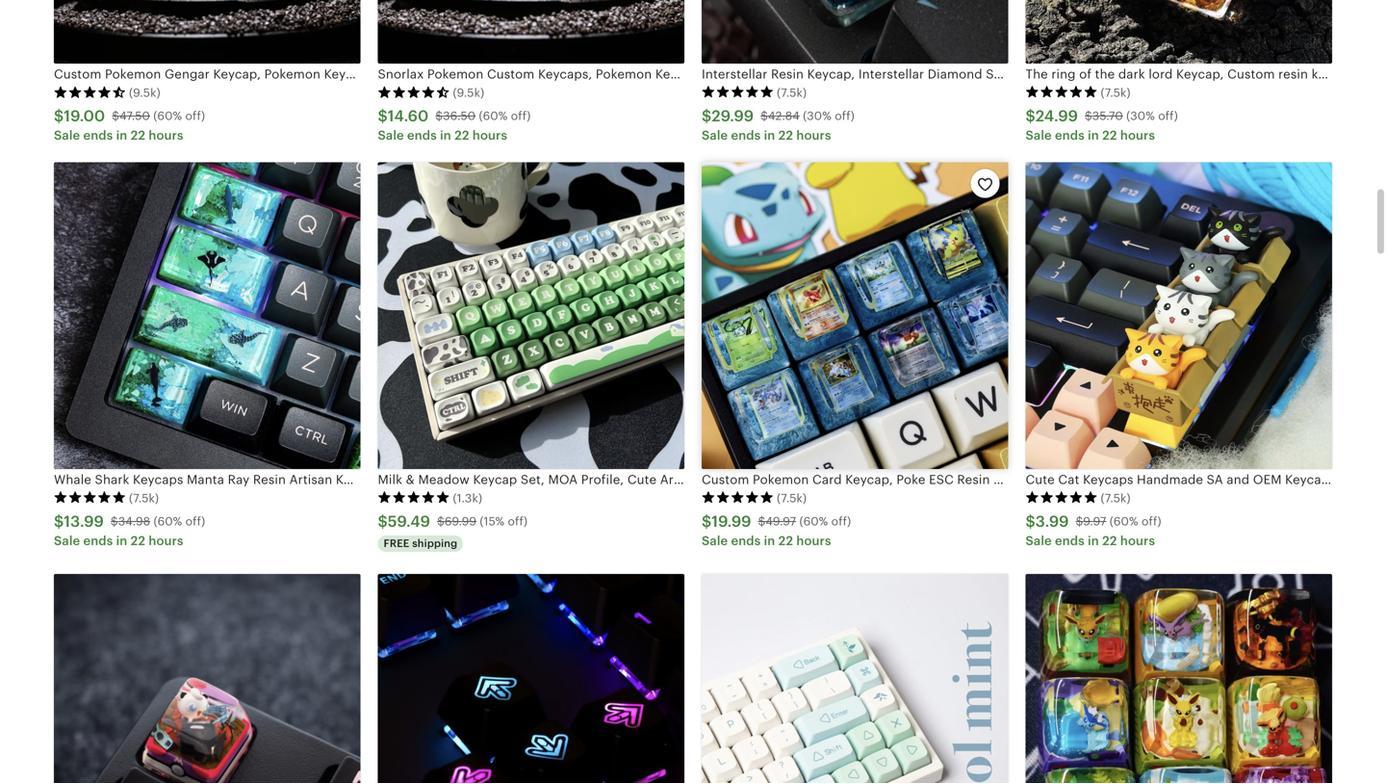 Task type: describe. For each thing, give the bounding box(es) containing it.
legends
[[876, 472, 928, 487]]

cute
[[628, 472, 657, 487]]

$ left 36.50
[[378, 107, 388, 125]]

in for 19.00
[[116, 128, 127, 142]]

off) for 19.00
[[185, 109, 205, 122]]

stem,
[[782, 472, 818, 487]]

$ 14.60 $ 36.50 (60% off) sale ends in 22 hours
[[378, 107, 531, 142]]

in for 19.99
[[764, 533, 776, 548]]

custom pokemon gengar keycap, pokemon keycap, artisan keycap, anime keycap, custom keycaps, ghost pokemon image
[[54, 0, 361, 64]]

off) for 3.99
[[1142, 515, 1162, 528]]

dye-
[[822, 472, 849, 487]]

69.99
[[445, 515, 477, 528]]

(60% for 14.60
[[479, 109, 508, 122]]

(60% for 3.99
[[1110, 515, 1139, 528]]

34.98
[[118, 515, 150, 528]]

5 out of 5 stars image for 13.99
[[54, 491, 126, 504]]

ddr arrow keycap set image
[[378, 574, 685, 783]]

$ left 42.84
[[702, 107, 712, 125]]

hours for 19.99
[[797, 533, 832, 548]]

22 for 19.00
[[131, 128, 146, 142]]

47.50
[[119, 109, 150, 122]]

(9.5k) for 19.00
[[129, 86, 161, 99]]

in for 29.99
[[764, 128, 776, 142]]

hours for 19.00
[[149, 128, 184, 142]]

$ left 9.97
[[1026, 513, 1036, 530]]

cute cat keycaps handmade sa and oem keycaps, kitty resin artisan keycap for cherry mx mechanical keyboard, anniversary gifts for wife image
[[1026, 162, 1333, 469]]

interstellar resin keycap, interstellar diamond sa keycap, gravity in interstellar space, galaxy keycap, astronaut resin keycap, gifts idea image
[[702, 0, 1009, 64]]

(7.5k) for 24.99
[[1101, 86, 1131, 99]]

49.97
[[766, 515, 797, 528]]

off) for 59.49
[[508, 515, 528, 528]]

custom pokemon card keycap, poke esc resin keycap, pokemon spacebar resin handmade keycap, pokemon character custom keycap | gift ideas image
[[702, 162, 1009, 469]]

pbt,
[[686, 472, 711, 487]]

13.99
[[64, 513, 104, 530]]

$ right 3.99
[[1076, 515, 1084, 528]]

(60% for 19.00
[[153, 109, 182, 122]]

$ right 19.99
[[759, 515, 766, 528]]

sale for 19.00
[[54, 128, 80, 142]]

sub
[[849, 472, 873, 487]]

24.99
[[1036, 107, 1079, 125]]

22 for 14.60
[[455, 128, 470, 142]]

$ right 29.99
[[761, 109, 768, 122]]

$ right 13.99
[[111, 515, 118, 528]]

eevee keycap, custom pokemon keycap, handmade keycaps, artisan keycap, cherry mx keycaps, mechanical gaming keyboard, gift for him image
[[1026, 574, 1333, 783]]

off) for 29.99
[[835, 109, 855, 122]]

$ 13.99 $ 34.98 (60% off) sale ends in 22 hours
[[54, 513, 205, 548]]

(30% for 24.99
[[1127, 109, 1156, 122]]

$ down pbt,
[[702, 513, 712, 530]]

hours for 3.99
[[1121, 533, 1156, 548]]

$ left 34.98
[[54, 513, 64, 530]]

$ 59.49 $ 69.99 (15% off) free shipping
[[378, 513, 528, 549]]

ends for 19.99
[[732, 533, 761, 548]]

$ left 35.70
[[1026, 107, 1036, 125]]

(7.5k) for 13.99
[[129, 492, 159, 505]]

milk
[[378, 472, 403, 487]]

22 for 29.99
[[779, 128, 794, 142]]

in for 3.99
[[1088, 533, 1100, 548]]

(7.5k) for 29.99
[[777, 86, 807, 99]]

meadow
[[418, 472, 470, 487]]

shipping
[[412, 537, 458, 549]]

&
[[406, 472, 415, 487]]

sale for 14.60
[[378, 128, 404, 142]]

in for 13.99
[[116, 533, 127, 548]]

ends for 13.99
[[83, 533, 113, 548]]



Task type: vqa. For each thing, say whether or not it's contained in the screenshot.
must-
no



Task type: locate. For each thing, give the bounding box(es) containing it.
ends down 3.99
[[1056, 533, 1085, 548]]

sale down 13.99
[[54, 533, 80, 548]]

ends down 14.60
[[407, 128, 437, 142]]

off) inside '$ 24.99 $ 35.70 (30% off) sale ends in 22 hours'
[[1159, 109, 1179, 122]]

(30% inside '$ 24.99 $ 35.70 (30% off) sale ends in 22 hours'
[[1127, 109, 1156, 122]]

hours
[[149, 128, 184, 142], [473, 128, 508, 142], [797, 128, 832, 142], [1121, 128, 1156, 142], [149, 533, 184, 548], [797, 533, 832, 548], [1121, 533, 1156, 548]]

off) for 24.99
[[1159, 109, 1179, 122]]

$
[[54, 107, 64, 125], [378, 107, 388, 125], [702, 107, 712, 125], [1026, 107, 1036, 125], [112, 109, 119, 122], [436, 109, 443, 122], [761, 109, 768, 122], [1085, 109, 1093, 122], [54, 513, 64, 530], [378, 513, 388, 530], [702, 513, 712, 530], [1026, 513, 1036, 530], [111, 515, 118, 528], [437, 515, 445, 528], [759, 515, 766, 528], [1076, 515, 1084, 528]]

mx
[[760, 472, 779, 487]]

hours inside $ 3.99 $ 9.97 (60% off) sale ends in 22 hours
[[1121, 533, 1156, 548]]

off) right 36.50
[[511, 109, 531, 122]]

5 out of 5 stars image for 3.99
[[1026, 491, 1098, 504]]

4.5 out of 5 stars image up 19.00
[[54, 85, 126, 99]]

in inside $ 13.99 $ 34.98 (60% off) sale ends in 22 hours
[[116, 533, 127, 548]]

22 for 13.99
[[131, 533, 146, 548]]

hours for 24.99
[[1121, 128, 1156, 142]]

(60% inside $ 13.99 $ 34.98 (60% off) sale ends in 22 hours
[[154, 515, 182, 528]]

sale inside '$ 14.60 $ 36.50 (60% off) sale ends in 22 hours'
[[378, 128, 404, 142]]

3.99
[[1036, 513, 1070, 530]]

sale down 14.60
[[378, 128, 404, 142]]

(30%
[[803, 109, 832, 122], [1127, 109, 1156, 122]]

in inside $ 3.99 $ 9.97 (60% off) sale ends in 22 hours
[[1088, 533, 1100, 548]]

22 down 49.97
[[779, 533, 794, 548]]

1 (30% from the left
[[803, 109, 832, 122]]

ends inside '$ 14.60 $ 36.50 (60% off) sale ends in 22 hours'
[[407, 128, 437, 142]]

(60% right 9.97
[[1110, 515, 1139, 528]]

in inside $ 19.99 $ 49.97 (60% off) sale ends in 22 hours
[[764, 533, 776, 548]]

(7.5k)
[[777, 86, 807, 99], [1101, 86, 1131, 99], [129, 492, 159, 505], [777, 492, 807, 505], [1101, 492, 1131, 505]]

(30% for 29.99
[[803, 109, 832, 122]]

(7.5k) up 9.97
[[1101, 492, 1131, 505]]

5 out of 5 stars image for 59.49
[[378, 491, 450, 504]]

sale for 13.99
[[54, 533, 80, 548]]

hours inside '$ 24.99 $ 35.70 (30% off) sale ends in 22 hours'
[[1121, 128, 1156, 142]]

jigglypuff keycap, pokemon ecs resin keycap, pokemon resin handmade keycap, pokemon keycap, pokemon gift, artisan keycap, resin keycap image
[[54, 574, 361, 783]]

cool mint keycap set, customise your mechanical keyboard, minimal xda keycaps for mx switches image
[[702, 574, 1009, 783]]

ends inside $ 13.99 $ 34.98 (60% off) sale ends in 22 hours
[[83, 533, 113, 548]]

in inside $ 19.00 $ 47.50 (60% off) sale ends in 22 hours
[[116, 128, 127, 142]]

$ 19.99 $ 49.97 (60% off) sale ends in 22 hours
[[702, 513, 852, 548]]

9.97
[[1084, 515, 1107, 528]]

ends for 19.00
[[83, 128, 113, 142]]

1 4.5 out of 5 stars image from the left
[[54, 85, 126, 99]]

(9.5k) for 14.60
[[453, 86, 485, 99]]

22 inside $ 19.00 $ 47.50 (60% off) sale ends in 22 hours
[[131, 128, 146, 142]]

5 out of 5 stars image for 29.99
[[702, 85, 774, 99]]

14.60
[[388, 107, 429, 125]]

22 down 42.84
[[779, 128, 794, 142]]

(7.5k) for 3.99
[[1101, 492, 1131, 505]]

off)
[[185, 109, 205, 122], [511, 109, 531, 122], [835, 109, 855, 122], [1159, 109, 1179, 122], [186, 515, 205, 528], [508, 515, 528, 528], [832, 515, 852, 528], [1142, 515, 1162, 528]]

5 out of 5 stars image up 29.99
[[702, 85, 774, 99]]

ends inside $ 19.99 $ 49.97 (60% off) sale ends in 22 hours
[[732, 533, 761, 548]]

whale shark keycaps manta ray resin artisan keycap for esc mechanical keyboard orca whale handmade keycap christmas gift for son image
[[54, 162, 361, 469]]

hours for 14.60
[[473, 128, 508, 142]]

(9.5k) up 47.50
[[129, 86, 161, 99]]

5 out of 5 stars image for 24.99
[[1026, 85, 1098, 99]]

5 out of 5 stars image down "&"
[[378, 491, 450, 504]]

$ 3.99 $ 9.97 (60% off) sale ends in 22 hours
[[1026, 513, 1162, 548]]

$ left 47.50
[[54, 107, 64, 125]]

5 out of 5 stars image for 19.99
[[702, 491, 774, 504]]

ends for 14.60
[[407, 128, 437, 142]]

off) for 14.60
[[511, 109, 531, 122]]

in inside '$ 29.99 $ 42.84 (30% off) sale ends in 22 hours'
[[764, 128, 776, 142]]

keycap
[[473, 472, 518, 487]]

off) right 34.98
[[186, 515, 205, 528]]

22 for 24.99
[[1103, 128, 1118, 142]]

(60% right 36.50
[[479, 109, 508, 122]]

hours inside $ 19.99 $ 49.97 (60% off) sale ends in 22 hours
[[797, 533, 832, 548]]

off) inside $ 19.99 $ 49.97 (60% off) sale ends in 22 hours
[[832, 515, 852, 528]]

sale down 19.00
[[54, 128, 80, 142]]

(1.3k)
[[453, 492, 483, 505]]

off) right 9.97
[[1142, 515, 1162, 528]]

off) right (15%
[[508, 515, 528, 528]]

(7.5k) down stem,
[[777, 492, 807, 505]]

22 inside $ 13.99 $ 34.98 (60% off) sale ends in 22 hours
[[131, 533, 146, 548]]

4.5 out of 5 stars image up 14.60
[[378, 85, 450, 99]]

art,
[[660, 472, 683, 487]]

(60% inside $ 19.99 $ 49.97 (60% off) sale ends in 22 hours
[[800, 515, 829, 528]]

(60% for 13.99
[[154, 515, 182, 528]]

sale down 29.99
[[702, 128, 728, 142]]

22 down 9.97
[[1103, 533, 1118, 548]]

in inside '$ 14.60 $ 36.50 (60% off) sale ends in 22 hours'
[[440, 128, 452, 142]]

1 horizontal spatial (30%
[[1127, 109, 1156, 122]]

(60% right 34.98
[[154, 515, 182, 528]]

ends inside '$ 29.99 $ 42.84 (30% off) sale ends in 22 hours'
[[732, 128, 761, 142]]

ends down '24.99'
[[1056, 128, 1085, 142]]

(9.5k)
[[129, 86, 161, 99], [453, 86, 485, 99]]

off) inside '$ 14.60 $ 36.50 (60% off) sale ends in 22 hours'
[[511, 109, 531, 122]]

1 (9.5k) from the left
[[129, 86, 161, 99]]

off) right 42.84
[[835, 109, 855, 122]]

$ up shipping
[[437, 515, 445, 528]]

22
[[131, 128, 146, 142], [455, 128, 470, 142], [779, 128, 794, 142], [1103, 128, 1118, 142], [131, 533, 146, 548], [779, 533, 794, 548], [1103, 533, 1118, 548]]

0 horizontal spatial (9.5k)
[[129, 86, 161, 99]]

set,
[[521, 472, 545, 487]]

in
[[116, 128, 127, 142], [440, 128, 452, 142], [764, 128, 776, 142], [1088, 128, 1100, 142], [116, 533, 127, 548], [764, 533, 776, 548], [1088, 533, 1100, 548]]

sale inside $ 3.99 $ 9.97 (60% off) sale ends in 22 hours
[[1026, 533, 1052, 548]]

4.5 out of 5 stars image for 19.00
[[54, 85, 126, 99]]

(7.5k) for 19.99
[[777, 492, 807, 505]]

35.70
[[1093, 109, 1124, 122]]

ends for 3.99
[[1056, 533, 1085, 548]]

in down 34.98
[[116, 533, 127, 548]]

ends inside $ 19.00 $ 47.50 (60% off) sale ends in 22 hours
[[83, 128, 113, 142]]

(60% inside $ 19.00 $ 47.50 (60% off) sale ends in 22 hours
[[153, 109, 182, 122]]

19.99
[[712, 513, 752, 530]]

$ right 19.00
[[112, 109, 119, 122]]

19.00
[[64, 107, 105, 125]]

in for 24.99
[[1088, 128, 1100, 142]]

sale for 29.99
[[702, 128, 728, 142]]

off) right 35.70
[[1159, 109, 1179, 122]]

off) inside $ 19.00 $ 47.50 (60% off) sale ends in 22 hours
[[185, 109, 205, 122]]

(7.5k) up 35.70
[[1101, 86, 1131, 99]]

0 horizontal spatial 4.5 out of 5 stars image
[[54, 85, 126, 99]]

the ring of the dark lord keycap, custom resin keycap, arrtisan keycaps for cherry mx keyboard, handmade keycap lotr, christmas gifts image
[[1026, 0, 1333, 64]]

milk & meadow keycap set, moa profile, cute art, pbt, cherry mx stem, dye-sub legends image
[[378, 162, 685, 469]]

sale inside '$ 29.99 $ 42.84 (30% off) sale ends in 22 hours'
[[702, 128, 728, 142]]

snorlax pokemon custom keycaps, pokemon keycap, artisan keycap, cute keycap, artisan keycap anime, cherry mx keycaps image
[[378, 0, 685, 64]]

sale for 19.99
[[702, 533, 728, 548]]

ends down 29.99
[[732, 128, 761, 142]]

22 for 19.99
[[779, 533, 794, 548]]

22 inside $ 19.99 $ 49.97 (60% off) sale ends in 22 hours
[[779, 533, 794, 548]]

22 down 34.98
[[131, 533, 146, 548]]

(60% for 19.99
[[800, 515, 829, 528]]

22 down 47.50
[[131, 128, 146, 142]]

36.50
[[443, 109, 476, 122]]

$ right 14.60
[[436, 109, 443, 122]]

$ up the 'free'
[[378, 513, 388, 530]]

22 down 36.50
[[455, 128, 470, 142]]

in inside '$ 24.99 $ 35.70 (30% off) sale ends in 22 hours'
[[1088, 128, 1100, 142]]

in down 49.97
[[764, 533, 776, 548]]

(60%
[[153, 109, 182, 122], [479, 109, 508, 122], [154, 515, 182, 528], [800, 515, 829, 528], [1110, 515, 1139, 528]]

off) inside '$ 29.99 $ 42.84 (30% off) sale ends in 22 hours'
[[835, 109, 855, 122]]

1 horizontal spatial (9.5k)
[[453, 86, 485, 99]]

sale down 19.99
[[702, 533, 728, 548]]

29.99
[[712, 107, 754, 125]]

42.84
[[768, 109, 800, 122]]

off) for 19.99
[[832, 515, 852, 528]]

22 inside $ 3.99 $ 9.97 (60% off) sale ends in 22 hours
[[1103, 533, 1118, 548]]

5 out of 5 stars image up 13.99
[[54, 491, 126, 504]]

(15%
[[480, 515, 505, 528]]

in for 14.60
[[440, 128, 452, 142]]

hours for 29.99
[[797, 128, 832, 142]]

sale for 3.99
[[1026, 533, 1052, 548]]

5 out of 5 stars image down "cherry"
[[702, 491, 774, 504]]

sale inside '$ 24.99 $ 35.70 (30% off) sale ends in 22 hours'
[[1026, 128, 1052, 142]]

(30% right 35.70
[[1127, 109, 1156, 122]]

hours inside '$ 29.99 $ 42.84 (30% off) sale ends in 22 hours'
[[797, 128, 832, 142]]

off) inside $ 13.99 $ 34.98 (60% off) sale ends in 22 hours
[[186, 515, 205, 528]]

hours for 13.99
[[149, 533, 184, 548]]

$ 29.99 $ 42.84 (30% off) sale ends in 22 hours
[[702, 107, 855, 142]]

ends for 29.99
[[732, 128, 761, 142]]

22 for 3.99
[[1103, 533, 1118, 548]]

ends inside '$ 24.99 $ 35.70 (30% off) sale ends in 22 hours'
[[1056, 128, 1085, 142]]

$ 24.99 $ 35.70 (30% off) sale ends in 22 hours
[[1026, 107, 1179, 142]]

1 horizontal spatial 4.5 out of 5 stars image
[[378, 85, 450, 99]]

sale down 3.99
[[1026, 533, 1052, 548]]

off) down the 'dye-'
[[832, 515, 852, 528]]

hours inside $ 13.99 $ 34.98 (60% off) sale ends in 22 hours
[[149, 533, 184, 548]]

profile,
[[582, 472, 624, 487]]

cherry
[[715, 472, 756, 487]]

2 (30% from the left
[[1127, 109, 1156, 122]]

(60% right 47.50
[[153, 109, 182, 122]]

off) inside '$ 59.49 $ 69.99 (15% off) free shipping'
[[508, 515, 528, 528]]

4.5 out of 5 stars image for 14.60
[[378, 85, 450, 99]]

$ right '24.99'
[[1085, 109, 1093, 122]]

22 inside '$ 29.99 $ 42.84 (30% off) sale ends in 22 hours'
[[779, 128, 794, 142]]

hours inside '$ 14.60 $ 36.50 (60% off) sale ends in 22 hours'
[[473, 128, 508, 142]]

in down 47.50
[[116, 128, 127, 142]]

(60% inside '$ 14.60 $ 36.50 (60% off) sale ends in 22 hours'
[[479, 109, 508, 122]]

hours inside $ 19.00 $ 47.50 (60% off) sale ends in 22 hours
[[149, 128, 184, 142]]

ends for 24.99
[[1056, 128, 1085, 142]]

ends down 19.99
[[732, 533, 761, 548]]

off) for 13.99
[[186, 515, 205, 528]]

(60% right 49.97
[[800, 515, 829, 528]]

sale for 24.99
[[1026, 128, 1052, 142]]

2 (9.5k) from the left
[[453, 86, 485, 99]]

milk & meadow keycap set, moa profile, cute art, pbt, cherry mx stem, dye-sub legends
[[378, 472, 928, 487]]

in down 42.84
[[764, 128, 776, 142]]

ends
[[83, 128, 113, 142], [407, 128, 437, 142], [732, 128, 761, 142], [1056, 128, 1085, 142], [83, 533, 113, 548], [732, 533, 761, 548], [1056, 533, 1085, 548]]

22 down 35.70
[[1103, 128, 1118, 142]]

sale down '24.99'
[[1026, 128, 1052, 142]]

off) right 47.50
[[185, 109, 205, 122]]

22 inside '$ 14.60 $ 36.50 (60% off) sale ends in 22 hours'
[[455, 128, 470, 142]]

ends down 19.00
[[83, 128, 113, 142]]

59.49
[[388, 513, 431, 530]]

(30% right 42.84
[[803, 109, 832, 122]]

in down 9.97
[[1088, 533, 1100, 548]]

free
[[384, 537, 410, 549]]

ends inside $ 3.99 $ 9.97 (60% off) sale ends in 22 hours
[[1056, 533, 1085, 548]]

(7.5k) up 34.98
[[129, 492, 159, 505]]

sale inside $ 19.99 $ 49.97 (60% off) sale ends in 22 hours
[[702, 533, 728, 548]]

sale inside $ 13.99 $ 34.98 (60% off) sale ends in 22 hours
[[54, 533, 80, 548]]

(60% inside $ 3.99 $ 9.97 (60% off) sale ends in 22 hours
[[1110, 515, 1139, 528]]

sale
[[54, 128, 80, 142], [378, 128, 404, 142], [702, 128, 728, 142], [1026, 128, 1052, 142], [54, 533, 80, 548], [702, 533, 728, 548], [1026, 533, 1052, 548]]

0 horizontal spatial (30%
[[803, 109, 832, 122]]

5 out of 5 stars image up 3.99
[[1026, 491, 1098, 504]]

(9.5k) up 36.50
[[453, 86, 485, 99]]

$ 19.00 $ 47.50 (60% off) sale ends in 22 hours
[[54, 107, 205, 142]]

22 inside '$ 24.99 $ 35.70 (30% off) sale ends in 22 hours'
[[1103, 128, 1118, 142]]

in down 35.70
[[1088, 128, 1100, 142]]

sale inside $ 19.00 $ 47.50 (60% off) sale ends in 22 hours
[[54, 128, 80, 142]]

off) inside $ 3.99 $ 9.97 (60% off) sale ends in 22 hours
[[1142, 515, 1162, 528]]

4.5 out of 5 stars image
[[54, 85, 126, 99], [378, 85, 450, 99]]

(7.5k) up 42.84
[[777, 86, 807, 99]]

2 4.5 out of 5 stars image from the left
[[378, 85, 450, 99]]

in down 36.50
[[440, 128, 452, 142]]

5 out of 5 stars image
[[702, 85, 774, 99], [1026, 85, 1098, 99], [54, 491, 126, 504], [378, 491, 450, 504], [702, 491, 774, 504], [1026, 491, 1098, 504]]

ends down 13.99
[[83, 533, 113, 548]]

moa
[[548, 472, 578, 487]]

(30% inside '$ 29.99 $ 42.84 (30% off) sale ends in 22 hours'
[[803, 109, 832, 122]]

5 out of 5 stars image up '24.99'
[[1026, 85, 1098, 99]]



